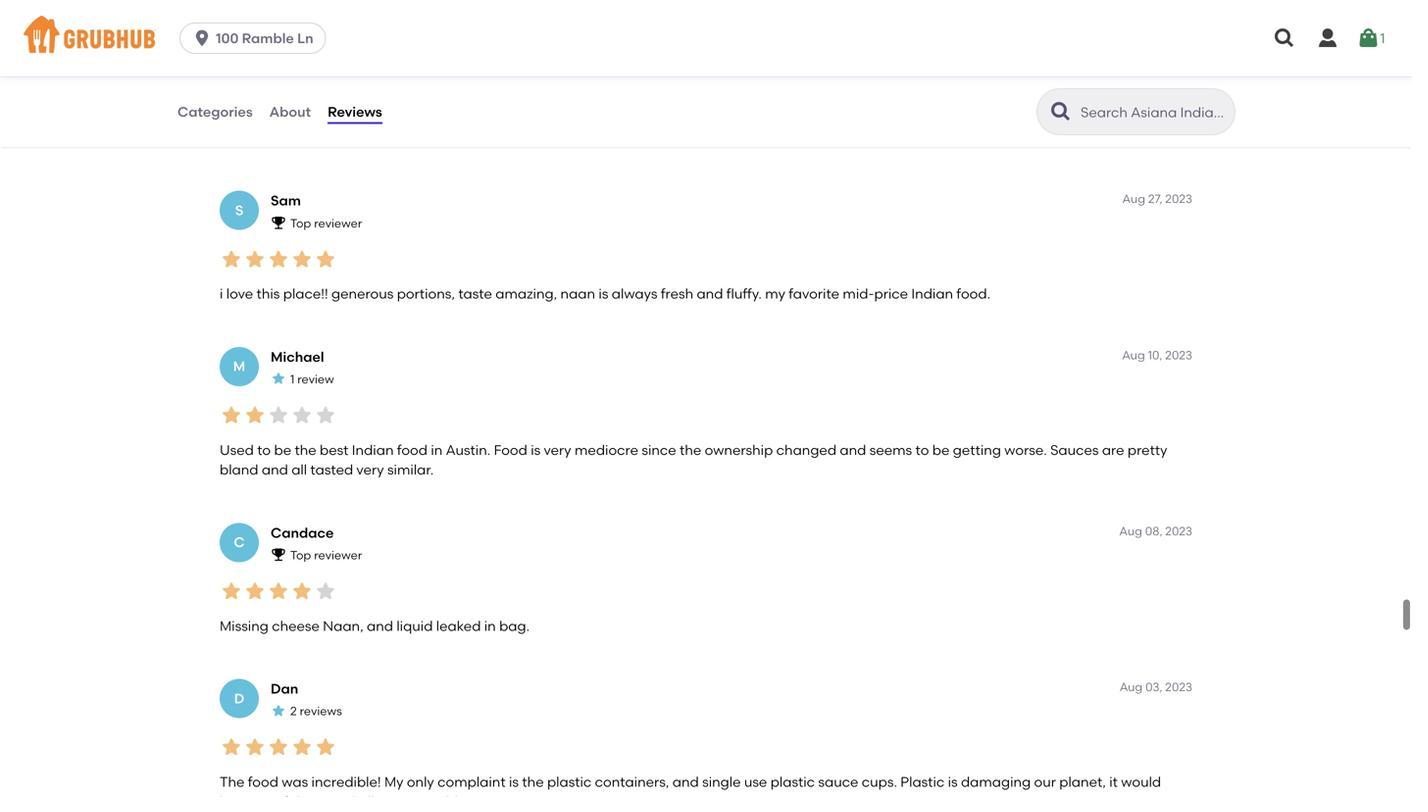 Task type: vqa. For each thing, say whether or not it's contained in the screenshot.
"People icon"
no



Task type: locate. For each thing, give the bounding box(es) containing it.
100 ramble ln button
[[180, 23, 334, 54]]

worse.
[[1004, 442, 1047, 458]]

taste
[[458, 285, 492, 302]]

1 horizontal spatial all
[[359, 794, 374, 797]]

1 top from the top
[[290, 216, 311, 230]]

c
[[234, 534, 245, 551]]

top reviewer down sam
[[290, 216, 362, 230]]

aug left 27,
[[1122, 192, 1145, 206]]

plastic
[[547, 774, 592, 790], [770, 774, 815, 790]]

1 vertical spatial food
[[248, 774, 278, 790]]

missing cheese naan, and liquid leaked in bag.
[[220, 618, 530, 634]]

svg image
[[1316, 26, 1339, 50], [192, 28, 212, 48]]

best
[[320, 442, 349, 458]]

mediocre
[[575, 442, 638, 458]]

review down michael
[[297, 372, 334, 386]]

1 vertical spatial 1 review
[[290, 372, 334, 386]]

aug for damaging
[[1120, 680, 1143, 694]]

the up containers.
[[522, 774, 544, 790]]

i
[[220, 285, 223, 302]]

trophy icon image down candace
[[271, 547, 286, 563]]

1 review for v
[[290, 60, 334, 74]]

reviews
[[328, 103, 382, 120]]

top down sam
[[290, 216, 311, 230]]

getting
[[953, 442, 1001, 458]]

2 1 review from the top
[[290, 372, 334, 386]]

1 review for m
[[290, 372, 334, 386]]

2 horizontal spatial the
[[680, 442, 701, 458]]

0 vertical spatial top
[[290, 216, 311, 230]]

1 plastic from the left
[[547, 774, 592, 790]]

2 trophy icon image from the top
[[271, 547, 286, 563]]

all left tasted
[[291, 461, 307, 478]]

aug
[[1122, 192, 1145, 206], [1122, 348, 1145, 362], [1119, 524, 1142, 538], [1120, 680, 1143, 694]]

aug 27, 2023
[[1122, 192, 1192, 206]]

be left getting
[[932, 442, 950, 458]]

1 horizontal spatial to
[[915, 442, 929, 458]]

1 horizontal spatial the
[[522, 774, 544, 790]]

trophy icon image for candace
[[271, 547, 286, 563]]

0 horizontal spatial in
[[431, 442, 443, 458]]

0 horizontal spatial svg image
[[192, 28, 212, 48]]

d
[[234, 690, 244, 707]]

1 horizontal spatial indian
[[911, 285, 953, 302]]

1 vertical spatial top reviewer
[[290, 548, 362, 562]]

svg image
[[1273, 26, 1296, 50], [1357, 26, 1380, 50]]

1 review down michael
[[290, 372, 334, 386]]

0 vertical spatial all
[[291, 461, 307, 478]]

would
[[1121, 774, 1161, 790]]

food
[[494, 442, 527, 458]]

complaint
[[437, 774, 506, 790]]

2 top from the top
[[290, 548, 311, 562]]

0 horizontal spatial indian
[[352, 442, 394, 458]]

cheese
[[272, 618, 320, 634]]

valerie
[[271, 36, 317, 53]]

is right naan
[[599, 285, 608, 302]]

naan,
[[323, 618, 363, 634]]

0 horizontal spatial svg image
[[1273, 26, 1296, 50]]

aug 10, 2023
[[1122, 348, 1192, 362]]

ln
[[297, 30, 313, 47]]

aug left 03,
[[1120, 680, 1143, 694]]

2 2023 from the top
[[1165, 348, 1192, 362]]

1 reviewer from the top
[[314, 216, 362, 230]]

2 svg image from the left
[[1357, 26, 1380, 50]]

1 review from the top
[[297, 60, 334, 74]]

0 horizontal spatial be
[[220, 794, 237, 797]]

only
[[407, 774, 434, 790]]

indian
[[911, 285, 953, 302], [352, 442, 394, 458]]

0 vertical spatial 1 review
[[290, 60, 334, 74]]

aug left 10, in the top of the page
[[1122, 348, 1145, 362]]

0 vertical spatial food
[[397, 442, 428, 458]]

to right seems
[[915, 442, 929, 458]]

place!!
[[283, 285, 328, 302]]

2023
[[1165, 192, 1192, 206], [1165, 348, 1192, 362], [1165, 524, 1192, 538], [1165, 680, 1192, 694]]

food up similar.
[[397, 442, 428, 458]]

reviewer up generous
[[314, 216, 362, 230]]

be right used at the bottom left of the page
[[274, 442, 291, 458]]

they
[[291, 794, 320, 797]]

2 top reviewer from the top
[[290, 548, 362, 562]]

1 vertical spatial reviewer
[[314, 548, 362, 562]]

2023 right 27,
[[1165, 192, 1192, 206]]

this
[[256, 285, 280, 302]]

single
[[702, 774, 741, 790]]

1 vertical spatial trophy icon image
[[271, 547, 286, 563]]

aug 03, 2023
[[1120, 680, 1192, 694]]

1 trophy icon image from the top
[[271, 215, 286, 230]]

the
[[295, 442, 316, 458], [680, 442, 701, 458], [522, 774, 544, 790]]

in left "bag."
[[484, 618, 496, 634]]

all
[[291, 461, 307, 478], [359, 794, 374, 797]]

1 review
[[290, 60, 334, 74], [290, 372, 334, 386]]

10,
[[1148, 348, 1162, 362]]

top
[[290, 216, 311, 230], [290, 548, 311, 562]]

very right food
[[544, 442, 571, 458]]

m
[[233, 358, 245, 375]]

to
[[257, 442, 271, 458], [915, 442, 929, 458]]

used
[[220, 442, 254, 458]]

0 horizontal spatial plastic
[[547, 774, 592, 790]]

reviewer down candace
[[314, 548, 362, 562]]

svg image left 1 button
[[1316, 26, 1339, 50]]

1 inside button
[[1380, 30, 1385, 46]]

be down the
[[220, 794, 237, 797]]

and left single
[[672, 774, 699, 790]]

2 to from the left
[[915, 442, 929, 458]]

03,
[[1145, 680, 1162, 694]]

in
[[431, 442, 443, 458], [484, 618, 496, 634]]

2 vertical spatial 1
[[290, 372, 294, 386]]

and inside the food was incredible! my only complaint is the plastic containers, and single use plastic sauce cups. plastic is damaging our planet, it would be great if they used all compostable containers.
[[672, 774, 699, 790]]

top down candace
[[290, 548, 311, 562]]

0 horizontal spatial all
[[291, 461, 307, 478]]

1 horizontal spatial food
[[397, 442, 428, 458]]

2 reviews
[[290, 704, 342, 718]]

0 vertical spatial review
[[297, 60, 334, 74]]

4 2023 from the top
[[1165, 680, 1192, 694]]

top for candace
[[290, 548, 311, 562]]

all down "incredible!"
[[359, 794, 374, 797]]

is
[[599, 285, 608, 302], [531, 442, 541, 458], [509, 774, 519, 790], [948, 774, 958, 790]]

containers,
[[595, 774, 669, 790]]

1 vertical spatial top
[[290, 548, 311, 562]]

the right since
[[680, 442, 701, 458]]

use
[[744, 774, 767, 790]]

1 review down valerie
[[290, 60, 334, 74]]

all inside used to be the best indian food in austin. food is very mediocre since the ownership changed and seems to be getting worse. sauces are pretty bland and all tasted very similar.
[[291, 461, 307, 478]]

1 svg image from the left
[[1273, 26, 1296, 50]]

the
[[220, 774, 245, 790]]

trophy icon image down sam
[[271, 215, 286, 230]]

very right tasted
[[356, 461, 384, 478]]

the left the best
[[295, 442, 316, 458]]

in left the austin.
[[431, 442, 443, 458]]

1 vertical spatial very
[[356, 461, 384, 478]]

0 vertical spatial in
[[431, 442, 443, 458]]

liquid
[[396, 618, 433, 634]]

i love this place!! generous portions, taste amazing, naan is always fresh and fluffy. my favorite mid-price indian food.
[[220, 285, 990, 302]]

indian right the price
[[911, 285, 953, 302]]

is up containers.
[[509, 774, 519, 790]]

about button
[[268, 76, 312, 147]]

and
[[697, 285, 723, 302], [840, 442, 866, 458], [262, 461, 288, 478], [367, 618, 393, 634], [672, 774, 699, 790]]

indian right the best
[[352, 442, 394, 458]]

sauce
[[818, 774, 858, 790]]

1 top reviewer from the top
[[290, 216, 362, 230]]

and right fresh
[[697, 285, 723, 302]]

1 vertical spatial 1
[[290, 60, 294, 74]]

2023 right 03,
[[1165, 680, 1192, 694]]

be
[[274, 442, 291, 458], [932, 442, 950, 458], [220, 794, 237, 797]]

0 horizontal spatial the
[[295, 442, 316, 458]]

to right used at the bottom left of the page
[[257, 442, 271, 458]]

3 2023 from the top
[[1165, 524, 1192, 538]]

top reviewer down candace
[[290, 548, 362, 562]]

1 vertical spatial all
[[359, 794, 374, 797]]

plastic right use
[[770, 774, 815, 790]]

is inside used to be the best indian food in austin. food is very mediocre since the ownership changed and seems to be getting worse. sauces are pretty bland and all tasted very similar.
[[531, 442, 541, 458]]

review down ln
[[297, 60, 334, 74]]

2 reviewer from the top
[[314, 548, 362, 562]]

1 2023 from the top
[[1165, 192, 1192, 206]]

2023 right 10, in the top of the page
[[1165, 348, 1192, 362]]

1 horizontal spatial very
[[544, 442, 571, 458]]

2023 right the 08,
[[1165, 524, 1192, 538]]

0 vertical spatial 1
[[1380, 30, 1385, 46]]

the inside the food was incredible! my only complaint is the plastic containers, and single use plastic sauce cups. plastic is damaging our planet, it would be great if they used all compostable containers.
[[522, 774, 544, 790]]

my
[[384, 774, 403, 790]]

1 1 review from the top
[[290, 60, 334, 74]]

0 vertical spatial trophy icon image
[[271, 215, 286, 230]]

svg image left 100
[[192, 28, 212, 48]]

0 vertical spatial top reviewer
[[290, 216, 362, 230]]

1 vertical spatial in
[[484, 618, 496, 634]]

1 horizontal spatial plastic
[[770, 774, 815, 790]]

since
[[642, 442, 676, 458]]

austin.
[[446, 442, 491, 458]]

food up great
[[248, 774, 278, 790]]

ownership
[[705, 442, 773, 458]]

s
[[235, 202, 243, 219]]

0 horizontal spatial food
[[248, 774, 278, 790]]

food inside the food was incredible! my only complaint is the plastic containers, and single use plastic sauce cups. plastic is damaging our planet, it would be great if they used all compostable containers.
[[248, 774, 278, 790]]

is right food
[[531, 442, 541, 458]]

food inside used to be the best indian food in austin. food is very mediocre since the ownership changed and seems to be getting worse. sauces are pretty bland and all tasted very similar.
[[397, 442, 428, 458]]

plastic left containers,
[[547, 774, 592, 790]]

1 horizontal spatial svg image
[[1316, 26, 1339, 50]]

svg image inside 100 ramble ln button
[[192, 28, 212, 48]]

food.
[[956, 285, 990, 302]]

1 horizontal spatial svg image
[[1357, 26, 1380, 50]]

star icon image
[[220, 91, 243, 115], [243, 91, 267, 115], [267, 91, 290, 115], [290, 91, 314, 115], [314, 91, 337, 115], [220, 247, 243, 271], [243, 247, 267, 271], [267, 247, 290, 271], [290, 247, 314, 271], [314, 247, 337, 271], [271, 371, 286, 387], [220, 403, 243, 427], [243, 403, 267, 427], [267, 403, 290, 427], [290, 403, 314, 427], [314, 403, 337, 427], [220, 579, 243, 603], [243, 579, 267, 603], [267, 579, 290, 603], [290, 579, 314, 603], [314, 579, 337, 603], [271, 703, 286, 719], [220, 736, 243, 759], [243, 736, 267, 759], [267, 736, 290, 759], [290, 736, 314, 759], [314, 736, 337, 759]]

trophy icon image
[[271, 215, 286, 230], [271, 547, 286, 563]]

top reviewer
[[290, 216, 362, 230], [290, 548, 362, 562]]

0 vertical spatial reviewer
[[314, 216, 362, 230]]

are
[[1102, 442, 1124, 458]]

1 vertical spatial review
[[297, 372, 334, 386]]

if
[[280, 794, 288, 797]]

2 review from the top
[[297, 372, 334, 386]]

0 horizontal spatial to
[[257, 442, 271, 458]]

2023 for to
[[1165, 348, 1192, 362]]

1 vertical spatial indian
[[352, 442, 394, 458]]



Task type: describe. For each thing, give the bounding box(es) containing it.
reviews
[[300, 704, 342, 718]]

planet,
[[1059, 774, 1106, 790]]

and left liquid
[[367, 618, 393, 634]]

100 ramble ln
[[216, 30, 313, 47]]

2 plastic from the left
[[770, 774, 815, 790]]

seems
[[869, 442, 912, 458]]

100
[[216, 30, 239, 47]]

reviewer for candace
[[314, 548, 362, 562]]

damaging
[[961, 774, 1031, 790]]

ramble
[[242, 30, 294, 47]]

always
[[612, 285, 657, 302]]

sam
[[271, 192, 301, 209]]

v
[[235, 46, 244, 63]]

trophy icon image for sam
[[271, 215, 286, 230]]

sauces
[[1050, 442, 1099, 458]]

categories button
[[177, 76, 254, 147]]

top reviewer for candace
[[290, 548, 362, 562]]

changed
[[776, 442, 836, 458]]

and left seems
[[840, 442, 866, 458]]

2 horizontal spatial be
[[932, 442, 950, 458]]

08,
[[1145, 524, 1162, 538]]

is right plastic
[[948, 774, 958, 790]]

it
[[1109, 774, 1118, 790]]

compostable
[[378, 794, 466, 797]]

aug 08, 2023
[[1119, 524, 1192, 538]]

love
[[226, 285, 253, 302]]

categories
[[177, 103, 253, 120]]

fluffy.
[[726, 285, 762, 302]]

top for sam
[[290, 216, 311, 230]]

be inside the food was incredible! my only complaint is the plastic containers, and single use plastic sauce cups. plastic is damaging our planet, it would be great if they used all compostable containers.
[[220, 794, 237, 797]]

dan
[[271, 681, 298, 697]]

portions,
[[397, 285, 455, 302]]

1 to from the left
[[257, 442, 271, 458]]

main navigation navigation
[[0, 0, 1412, 76]]

pretty
[[1128, 442, 1167, 458]]

about
[[269, 103, 311, 120]]

incredible!
[[311, 774, 381, 790]]

was
[[282, 774, 308, 790]]

all inside the food was incredible! my only complaint is the plastic containers, and single use plastic sauce cups. plastic is damaging our planet, it would be great if they used all compostable containers.
[[359, 794, 374, 797]]

aug for food.
[[1122, 192, 1145, 206]]

Search Asiana Indian Cuisine search field
[[1079, 103, 1229, 122]]

reviewer for sam
[[314, 216, 362, 230]]

indian inside used to be the best indian food in austin. food is very mediocre since the ownership changed and seems to be getting worse. sauces are pretty bland and all tasted very similar.
[[352, 442, 394, 458]]

search icon image
[[1049, 100, 1073, 124]]

bland
[[220, 461, 258, 478]]

amazing,
[[495, 285, 557, 302]]

my
[[765, 285, 785, 302]]

generous
[[331, 285, 394, 302]]

aug left the 08,
[[1119, 524, 1142, 538]]

naan
[[560, 285, 595, 302]]

our
[[1034, 774, 1056, 790]]

0 horizontal spatial very
[[356, 461, 384, 478]]

top reviewer for sam
[[290, 216, 362, 230]]

1 for m
[[290, 372, 294, 386]]

27,
[[1148, 192, 1162, 206]]

cups.
[[862, 774, 897, 790]]

fresh
[[661, 285, 693, 302]]

favorite
[[789, 285, 839, 302]]

1 horizontal spatial be
[[274, 442, 291, 458]]

0 vertical spatial very
[[544, 442, 571, 458]]

michael
[[271, 348, 324, 365]]

2
[[290, 704, 297, 718]]

tasted
[[310, 461, 353, 478]]

containers.
[[469, 794, 544, 797]]

plastic
[[900, 774, 945, 790]]

leaked
[[436, 618, 481, 634]]

used to be the best indian food in austin. food is very mediocre since the ownership changed and seems to be getting worse. sauces are pretty bland and all tasted very similar.
[[220, 442, 1167, 478]]

used
[[323, 794, 355, 797]]

bag.
[[499, 618, 530, 634]]

2023 for damaging
[[1165, 680, 1192, 694]]

review for m
[[297, 372, 334, 386]]

svg image inside 1 button
[[1357, 26, 1380, 50]]

mid-
[[843, 285, 874, 302]]

0 vertical spatial indian
[[911, 285, 953, 302]]

2023 for food.
[[1165, 192, 1192, 206]]

great
[[240, 794, 277, 797]]

reviews button
[[327, 76, 383, 147]]

review for v
[[297, 60, 334, 74]]

1 for v
[[290, 60, 294, 74]]

candace
[[271, 524, 334, 541]]

in inside used to be the best indian food in austin. food is very mediocre since the ownership changed and seems to be getting worse. sauces are pretty bland and all tasted very similar.
[[431, 442, 443, 458]]

similar.
[[387, 461, 434, 478]]

missing
[[220, 618, 269, 634]]

1 button
[[1357, 21, 1385, 56]]

1 horizontal spatial in
[[484, 618, 496, 634]]

and right the 'bland'
[[262, 461, 288, 478]]

the food was incredible! my only complaint is the plastic containers, and single use plastic sauce cups. plastic is damaging our planet, it would be great if they used all compostable containers.
[[220, 774, 1161, 797]]

aug for to
[[1122, 348, 1145, 362]]

price
[[874, 285, 908, 302]]



